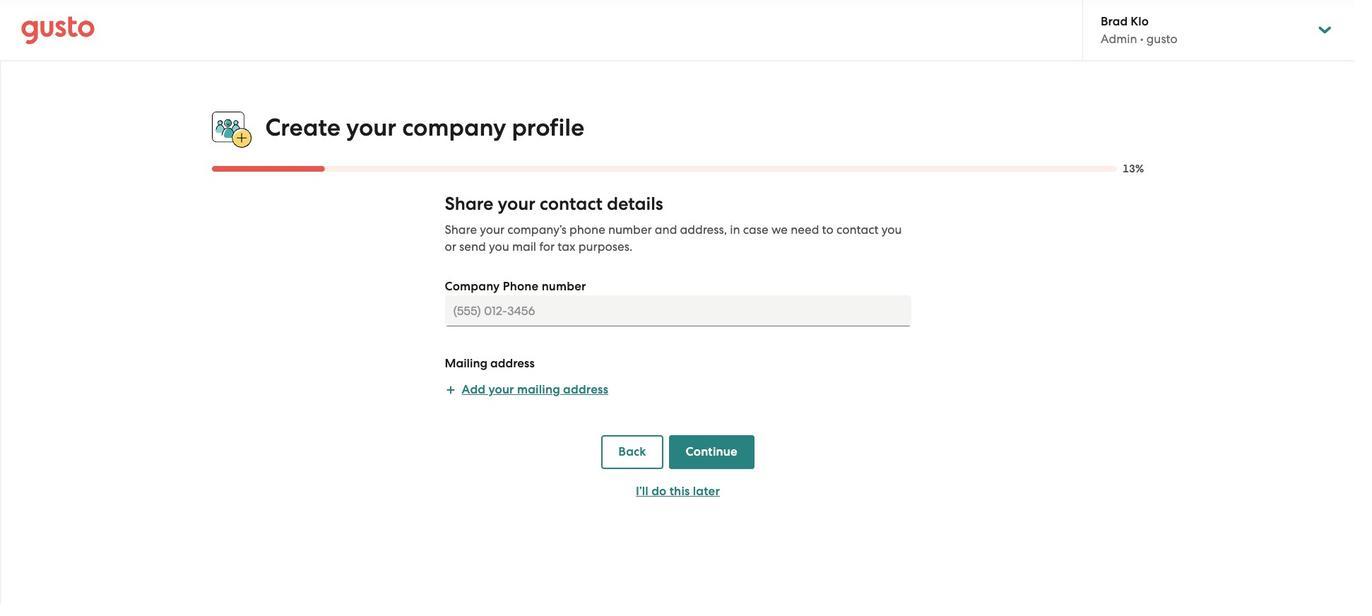 Task type: describe. For each thing, give the bounding box(es) containing it.
purposes.
[[579, 240, 633, 254]]

or
[[445, 240, 456, 254]]

your for company
[[346, 113, 396, 142]]

number inside share your company's phone number and address, in case we need to contact you or send you mail for tax purposes.
[[608, 223, 652, 237]]

1 vertical spatial number
[[542, 279, 586, 294]]

share for share your company's phone number and address, in case we need to contact you or send you mail for tax purposes.
[[445, 223, 477, 237]]

continue button
[[669, 435, 755, 469]]

this
[[670, 484, 690, 499]]

mail
[[512, 240, 536, 254]]

mailing
[[517, 382, 560, 397]]

phone
[[570, 223, 605, 237]]

phone
[[503, 279, 539, 294]]

admin
[[1101, 32, 1137, 46]]

gusto
[[1147, 32, 1178, 46]]

need
[[791, 223, 819, 237]]

do
[[652, 484, 667, 499]]

address,
[[680, 223, 727, 237]]

back
[[618, 445, 646, 459]]

0 vertical spatial you
[[882, 223, 902, 237]]

company
[[445, 279, 500, 294]]

Company Phone number telephone field
[[445, 296, 911, 327]]

i'll do this later button
[[602, 475, 755, 509]]

later
[[693, 484, 720, 499]]

mailing
[[445, 356, 488, 371]]

your for contact
[[498, 193, 535, 215]]

1 horizontal spatial address
[[563, 382, 609, 397]]

brad
[[1101, 14, 1128, 29]]

13%
[[1123, 163, 1144, 175]]

details
[[607, 193, 663, 215]]

tax
[[558, 240, 576, 254]]

your for company's
[[480, 223, 505, 237]]

company phone number
[[445, 279, 586, 294]]



Task type: locate. For each thing, give the bounding box(es) containing it.
2 share from the top
[[445, 223, 477, 237]]

share for share your contact details
[[445, 193, 494, 215]]

1 horizontal spatial you
[[882, 223, 902, 237]]

and
[[655, 223, 677, 237]]

your
[[346, 113, 396, 142], [498, 193, 535, 215], [480, 223, 505, 237], [489, 382, 514, 397]]

share up the or
[[445, 223, 477, 237]]

to
[[822, 223, 834, 237]]

contact inside share your company's phone number and address, in case we need to contact you or send you mail for tax purposes.
[[837, 223, 879, 237]]

1 share from the top
[[445, 193, 494, 215]]

case
[[743, 223, 769, 237]]

your inside share your company's phone number and address, in case we need to contact you or send you mail for tax purposes.
[[480, 223, 505, 237]]

you left mail
[[489, 240, 509, 254]]

0 vertical spatial contact
[[540, 193, 603, 215]]

klo
[[1131, 14, 1149, 29]]

0 horizontal spatial number
[[542, 279, 586, 294]]

create
[[265, 113, 341, 142]]

0 horizontal spatial address
[[490, 356, 535, 371]]

i'll do this later
[[636, 484, 720, 499]]

contact up phone
[[540, 193, 603, 215]]

1 vertical spatial share
[[445, 223, 477, 237]]

in
[[730, 223, 740, 237]]

contact
[[540, 193, 603, 215], [837, 223, 879, 237]]

i'll
[[636, 484, 649, 499]]

0 horizontal spatial you
[[489, 240, 509, 254]]

address right mailing
[[563, 382, 609, 397]]

number down tax
[[542, 279, 586, 294]]

add your mailing address
[[462, 382, 609, 397]]

your up company's
[[498, 193, 535, 215]]

your right create
[[346, 113, 396, 142]]

add
[[462, 382, 486, 397]]

share your contact details
[[445, 193, 663, 215]]

profile
[[512, 113, 585, 142]]

company
[[402, 113, 506, 142]]

address
[[490, 356, 535, 371], [563, 382, 609, 397]]

share inside share your company's phone number and address, in case we need to contact you or send you mail for tax purposes.
[[445, 223, 477, 237]]

continue
[[686, 445, 738, 459]]

you right 'to'
[[882, 223, 902, 237]]

number down details
[[608, 223, 652, 237]]

0 vertical spatial number
[[608, 223, 652, 237]]

company's
[[508, 223, 567, 237]]

0 horizontal spatial contact
[[540, 193, 603, 215]]

we
[[772, 223, 788, 237]]

•
[[1140, 32, 1144, 46]]

back link
[[602, 435, 663, 469]]

your up send
[[480, 223, 505, 237]]

you
[[882, 223, 902, 237], [489, 240, 509, 254]]

address up the add your mailing address
[[490, 356, 535, 371]]

for
[[539, 240, 555, 254]]

mailing address
[[445, 356, 535, 371]]

share
[[445, 193, 494, 215], [445, 223, 477, 237]]

1 horizontal spatial number
[[608, 223, 652, 237]]

1 horizontal spatial contact
[[837, 223, 879, 237]]

share your company's phone number and address, in case we need to contact you or send you mail for tax purposes.
[[445, 223, 902, 254]]

1 vertical spatial you
[[489, 240, 509, 254]]

number
[[608, 223, 652, 237], [542, 279, 586, 294]]

0 vertical spatial address
[[490, 356, 535, 371]]

create your company profile
[[265, 113, 585, 142]]

1 vertical spatial contact
[[837, 223, 879, 237]]

brad klo admin • gusto
[[1101, 14, 1178, 46]]

send
[[459, 240, 486, 254]]

home image
[[21, 16, 95, 44]]

your for mailing
[[489, 382, 514, 397]]

contact right 'to'
[[837, 223, 879, 237]]

share up send
[[445, 193, 494, 215]]

0 vertical spatial share
[[445, 193, 494, 215]]

your right the add
[[489, 382, 514, 397]]

1 vertical spatial address
[[563, 382, 609, 397]]



Task type: vqa. For each thing, say whether or not it's contained in the screenshot.
deposit
no



